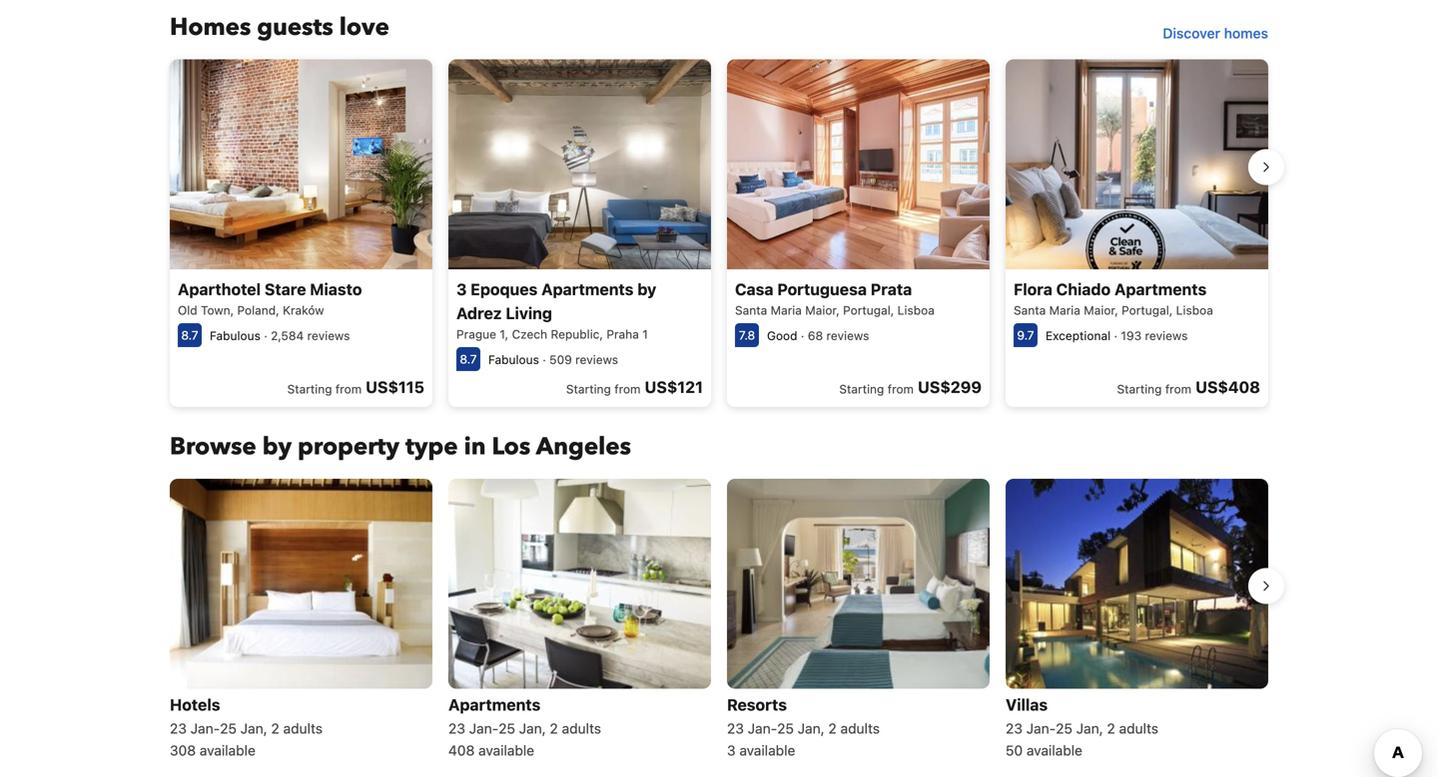 Task type: describe. For each thing, give the bounding box(es) containing it.
republic,
[[551, 327, 603, 341]]

apartments for maior,
[[1114, 280, 1207, 299]]

starting for us$115
[[287, 382, 332, 396]]

homes
[[170, 11, 251, 44]]

in
[[464, 431, 486, 464]]

8.7 for town,
[[181, 328, 198, 342]]

good · 68 reviews
[[767, 329, 869, 343]]

fabulous element for living
[[488, 353, 539, 367]]

us$121
[[645, 378, 703, 397]]

from for us$121
[[614, 382, 641, 396]]

7.8
[[739, 328, 755, 342]]

23 for villas
[[1006, 721, 1023, 737]]

· for epoques
[[542, 353, 546, 367]]

town,
[[201, 303, 234, 317]]

adults for apartments
[[562, 721, 601, 737]]

prata
[[871, 280, 912, 299]]

prague
[[456, 327, 496, 341]]

angeles
[[536, 431, 631, 464]]

discover homes
[[1163, 25, 1268, 41]]

2 for apartments
[[550, 721, 558, 737]]

poland,
[[237, 303, 279, 317]]

jan, for resorts
[[798, 721, 825, 737]]

2 for villas
[[1107, 721, 1115, 737]]

from for us$299
[[888, 382, 914, 396]]

browse
[[170, 431, 256, 464]]

kraków
[[283, 303, 324, 317]]

epoques
[[471, 280, 538, 299]]

apartments 23 jan-25 jan, 2 adults 408 available
[[448, 696, 601, 759]]

1 vertical spatial by
[[262, 431, 292, 464]]

los
[[492, 431, 530, 464]]

region containing aparthotel stare miasto
[[154, 51, 1284, 415]]

3 epoques apartments by adrez living prague 1, czech republic, praha 1
[[456, 280, 656, 341]]

9.7
[[1017, 328, 1034, 342]]

from for us$115
[[335, 382, 362, 396]]

type
[[405, 431, 458, 464]]

guests
[[257, 11, 333, 44]]

good element
[[767, 329, 797, 343]]

miasto
[[310, 280, 362, 299]]

us$408
[[1195, 378, 1260, 397]]

homes
[[1224, 25, 1268, 41]]

apartments for living
[[541, 280, 634, 299]]

us$299
[[918, 378, 982, 397]]

starting from us$115
[[287, 378, 424, 397]]

reviews for us$115
[[307, 329, 350, 343]]

fabulous · 2,584 reviews
[[210, 329, 350, 343]]

santa for casa portuguesa prata
[[735, 303, 767, 317]]

jan- for resorts
[[748, 721, 777, 737]]

408
[[448, 743, 475, 759]]

1,
[[500, 327, 508, 341]]

stare
[[264, 280, 306, 299]]

adults for resorts
[[840, 721, 880, 737]]

resorts 23 jan-25 jan, 2 adults 3 available
[[727, 696, 880, 759]]

8.7 for adrez
[[460, 352, 477, 366]]

· for chiado
[[1114, 329, 1118, 343]]

adults for villas
[[1119, 721, 1158, 737]]

· for stare
[[264, 329, 267, 343]]

good
[[767, 329, 797, 343]]

fabulous for poland,
[[210, 329, 261, 343]]

maria for portuguesa
[[771, 303, 802, 317]]

love
[[339, 11, 389, 44]]

3 inside 3 epoques apartments by adrez living prague 1, czech republic, praha 1
[[456, 280, 467, 299]]

reviews for us$299
[[826, 329, 869, 343]]

available for villas
[[1027, 743, 1082, 759]]

23 for resorts
[[727, 721, 744, 737]]

3 inside resorts 23 jan-25 jan, 2 adults 3 available
[[727, 743, 736, 759]]

exceptional element
[[1046, 329, 1111, 343]]

living
[[506, 304, 552, 323]]

villas 23 jan-25 jan, 2 adults 50 available
[[1006, 696, 1158, 759]]

adults for hotels
[[283, 721, 323, 737]]

exceptional
[[1046, 329, 1111, 343]]

available for hotels
[[200, 743, 256, 759]]

fabulous element for poland,
[[210, 329, 261, 343]]

flora chiado apartments santa maria maior, portugal, lisboa
[[1014, 280, 1213, 317]]

23 for hotels
[[170, 721, 187, 737]]

starting from us$121
[[566, 378, 703, 397]]



Task type: vqa. For each thing, say whether or not it's contained in the screenshot.
from within Starting from US$115
yes



Task type: locate. For each thing, give the bounding box(es) containing it.
maria up good element
[[771, 303, 802, 317]]

apartments inside apartments 23 jan-25 jan, 2 adults 408 available
[[448, 696, 541, 715]]

25 inside hotels 23 jan-25 jan, 2 adults 308 available
[[220, 721, 237, 737]]

1 from from the left
[[335, 382, 362, 396]]

browse by property type in los angeles
[[170, 431, 631, 464]]

available inside resorts 23 jan-25 jan, 2 adults 3 available
[[739, 743, 795, 759]]

4 starting from the left
[[1117, 382, 1162, 396]]

2 inside resorts 23 jan-25 jan, 2 adults 3 available
[[828, 721, 837, 737]]

reviews down the republic,
[[575, 353, 618, 367]]

2
[[271, 721, 279, 737], [550, 721, 558, 737], [828, 721, 837, 737], [1107, 721, 1115, 737]]

fabulous down 1,
[[488, 353, 539, 367]]

23 inside apartments 23 jan-25 jan, 2 adults 408 available
[[448, 721, 465, 737]]

adrez
[[456, 304, 502, 323]]

region containing hotels
[[154, 471, 1284, 769]]

discover
[[1163, 25, 1220, 41]]

1 vertical spatial region
[[154, 471, 1284, 769]]

exceptional · 193 reviews
[[1046, 329, 1188, 343]]

available inside hotels 23 jan-25 jan, 2 adults 308 available
[[200, 743, 256, 759]]

adults inside the villas 23 jan-25 jan, 2 adults 50 available
[[1119, 721, 1158, 737]]

0 horizontal spatial 3
[[456, 280, 467, 299]]

starting down 509 on the top left
[[566, 382, 611, 396]]

starting from us$299
[[839, 378, 982, 397]]

lisboa inside flora chiado apartments santa maria maior, portugal, lisboa
[[1176, 303, 1213, 317]]

2 available from the left
[[478, 743, 534, 759]]

by right browse
[[262, 431, 292, 464]]

jan- up 408
[[469, 721, 498, 737]]

aparthotel
[[178, 280, 261, 299]]

adults
[[283, 721, 323, 737], [562, 721, 601, 737], [840, 721, 880, 737], [1119, 721, 1158, 737]]

1 vertical spatial 8.7
[[460, 352, 477, 366]]

1 23 from the left
[[170, 721, 187, 737]]

0 vertical spatial region
[[154, 51, 1284, 415]]

jan- for hotels
[[190, 721, 220, 737]]

23 inside resorts 23 jan-25 jan, 2 adults 3 available
[[727, 721, 744, 737]]

jan, for apartments
[[519, 721, 546, 737]]

2 23 from the left
[[448, 721, 465, 737]]

casa
[[735, 280, 773, 299]]

property
[[298, 431, 399, 464]]

1 maior, from the left
[[805, 303, 840, 317]]

homes guests love
[[170, 11, 389, 44]]

50
[[1006, 743, 1023, 759]]

lisboa for prata
[[897, 303, 935, 317]]

2 inside hotels 23 jan-25 jan, 2 adults 308 available
[[271, 721, 279, 737]]

3 25 from the left
[[777, 721, 794, 737]]

fabulous element down 1,
[[488, 353, 539, 367]]

maria
[[771, 303, 802, 317], [1049, 303, 1080, 317]]

casa portuguesa prata santa maria maior, portugal, lisboa
[[735, 280, 935, 317]]

portuguesa
[[777, 280, 867, 299]]

apartments up the republic,
[[541, 280, 634, 299]]

fabulous element
[[210, 329, 261, 343], [488, 353, 539, 367]]

2 maior, from the left
[[1084, 303, 1118, 317]]

2 lisboa from the left
[[1176, 303, 1213, 317]]

reviews for us$121
[[575, 353, 618, 367]]

from inside starting from us$408
[[1165, 382, 1191, 396]]

1 lisboa from the left
[[897, 303, 935, 317]]

portugal, up "193"
[[1122, 303, 1173, 317]]

from inside starting from us$121
[[614, 382, 641, 396]]

2 inside apartments 23 jan-25 jan, 2 adults 408 available
[[550, 721, 558, 737]]

starting inside starting from us$299
[[839, 382, 884, 396]]

lisboa for apartments
[[1176, 303, 1213, 317]]

8.7 element
[[178, 323, 202, 347], [456, 347, 480, 371]]

2 jan, from the left
[[519, 721, 546, 737]]

23 down resorts
[[727, 721, 744, 737]]

2 adults from the left
[[562, 721, 601, 737]]

maior, inside "casa portuguesa prata santa maria maior, portugal, lisboa"
[[805, 303, 840, 317]]

jan- down villas
[[1026, 721, 1056, 737]]

maior, inside flora chiado apartments santa maria maior, portugal, lisboa
[[1084, 303, 1118, 317]]

0 horizontal spatial by
[[262, 431, 292, 464]]

1 santa from the left
[[735, 303, 767, 317]]

apartments
[[541, 280, 634, 299], [1114, 280, 1207, 299], [448, 696, 541, 715]]

resorts
[[727, 696, 787, 715]]

region
[[154, 51, 1284, 415], [154, 471, 1284, 769]]

· left "193"
[[1114, 329, 1118, 343]]

santa down casa
[[735, 303, 767, 317]]

2 from from the left
[[614, 382, 641, 396]]

starting from us$408
[[1117, 378, 1260, 397]]

available
[[200, 743, 256, 759], [478, 743, 534, 759], [739, 743, 795, 759], [1027, 743, 1082, 759]]

8.7 element for adrez
[[456, 347, 480, 371]]

0 vertical spatial by
[[637, 280, 656, 299]]

·
[[264, 329, 267, 343], [801, 329, 804, 343], [1114, 329, 1118, 343], [542, 353, 546, 367]]

czech
[[512, 327, 547, 341]]

praha
[[606, 327, 639, 341]]

starting for us$299
[[839, 382, 884, 396]]

portugal,
[[843, 303, 894, 317], [1122, 303, 1173, 317]]

2 25 from the left
[[498, 721, 515, 737]]

maior, down portuguesa
[[805, 303, 840, 317]]

4 adults from the left
[[1119, 721, 1158, 737]]

8.7 element down old
[[178, 323, 202, 347]]

25 inside resorts 23 jan-25 jan, 2 adults 3 available
[[777, 721, 794, 737]]

2 horizontal spatial apartments
[[1114, 280, 1207, 299]]

2 portugal, from the left
[[1122, 303, 1173, 317]]

chiado
[[1056, 280, 1111, 299]]

starting inside starting from us$115
[[287, 382, 332, 396]]

starting for us$408
[[1117, 382, 1162, 396]]

maria down chiado
[[1049, 303, 1080, 317]]

509
[[549, 353, 572, 367]]

portugal, for prata
[[843, 303, 894, 317]]

jan,
[[240, 721, 267, 737], [519, 721, 546, 737], [798, 721, 825, 737], [1076, 721, 1103, 737]]

apartments inside 3 epoques apartments by adrez living prague 1, czech republic, praha 1
[[541, 280, 634, 299]]

4 from from the left
[[1165, 382, 1191, 396]]

adults inside resorts 23 jan-25 jan, 2 adults 3 available
[[840, 721, 880, 737]]

3 23 from the left
[[727, 721, 744, 737]]

1 portugal, from the left
[[843, 303, 894, 317]]

from left us$121
[[614, 382, 641, 396]]

jan- for apartments
[[469, 721, 498, 737]]

9.7 element
[[1014, 323, 1038, 347]]

lisboa
[[897, 303, 935, 317], [1176, 303, 1213, 317]]

2 2 from the left
[[550, 721, 558, 737]]

reviews down kraków
[[307, 329, 350, 343]]

by
[[637, 280, 656, 299], [262, 431, 292, 464]]

jan- inside apartments 23 jan-25 jan, 2 adults 408 available
[[469, 721, 498, 737]]

4 23 from the left
[[1006, 721, 1023, 737]]

hotels 23 jan-25 jan, 2 adults 308 available
[[170, 696, 323, 759]]

0 horizontal spatial portugal,
[[843, 303, 894, 317]]

maria inside flora chiado apartments santa maria maior, portugal, lisboa
[[1049, 303, 1080, 317]]

0 horizontal spatial fabulous element
[[210, 329, 261, 343]]

from left us$299
[[888, 382, 914, 396]]

jan- inside the villas 23 jan-25 jan, 2 adults 50 available
[[1026, 721, 1056, 737]]

apartments inside flora chiado apartments santa maria maior, portugal, lisboa
[[1114, 280, 1207, 299]]

1 jan- from the left
[[190, 721, 220, 737]]

portugal, inside "casa portuguesa prata santa maria maior, portugal, lisboa"
[[843, 303, 894, 317]]

1 horizontal spatial portugal,
[[1122, 303, 1173, 317]]

jan, inside apartments 23 jan-25 jan, 2 adults 408 available
[[519, 721, 546, 737]]

1
[[642, 327, 648, 341]]

25 inside apartments 23 jan-25 jan, 2 adults 408 available
[[498, 721, 515, 737]]

· left 68
[[801, 329, 804, 343]]

2 for hotels
[[271, 721, 279, 737]]

1 horizontal spatial 3
[[727, 743, 736, 759]]

jan, inside resorts 23 jan-25 jan, 2 adults 3 available
[[798, 721, 825, 737]]

jan, inside hotels 23 jan-25 jan, 2 adults 308 available
[[240, 721, 267, 737]]

1 region from the top
[[154, 51, 1284, 415]]

2,584
[[271, 329, 304, 343]]

3 starting from the left
[[839, 382, 884, 396]]

8.7 down prague
[[460, 352, 477, 366]]

from
[[335, 382, 362, 396], [614, 382, 641, 396], [888, 382, 914, 396], [1165, 382, 1191, 396]]

1 starting from the left
[[287, 382, 332, 396]]

1 horizontal spatial maior,
[[1084, 303, 1118, 317]]

fabulous
[[210, 329, 261, 343], [488, 353, 539, 367]]

8.7 down old
[[181, 328, 198, 342]]

4 jan, from the left
[[1076, 721, 1103, 737]]

2 jan- from the left
[[469, 721, 498, 737]]

lisboa inside "casa portuguesa prata santa maria maior, portugal, lisboa"
[[897, 303, 935, 317]]

jan- inside resorts 23 jan-25 jan, 2 adults 3 available
[[748, 721, 777, 737]]

from inside starting from us$115
[[335, 382, 362, 396]]

1 horizontal spatial 8.7 element
[[456, 347, 480, 371]]

available right 50
[[1027, 743, 1082, 759]]

1 horizontal spatial maria
[[1049, 303, 1080, 317]]

santa down flora
[[1014, 303, 1046, 317]]

1 vertical spatial fabulous
[[488, 353, 539, 367]]

reviews for us$408
[[1145, 329, 1188, 343]]

1 2 from the left
[[271, 721, 279, 737]]

lisboa up starting from us$408
[[1176, 303, 1213, 317]]

maior, for portuguesa
[[805, 303, 840, 317]]

2 santa from the left
[[1014, 303, 1046, 317]]

23
[[170, 721, 187, 737], [448, 721, 465, 737], [727, 721, 744, 737], [1006, 721, 1023, 737]]

reviews right 68
[[826, 329, 869, 343]]

3 down resorts
[[727, 743, 736, 759]]

25 for hotels
[[220, 721, 237, 737]]

0 horizontal spatial 8.7 element
[[178, 323, 202, 347]]

apartments up "193"
[[1114, 280, 1207, 299]]

1 horizontal spatial 8.7
[[460, 352, 477, 366]]

1 horizontal spatial lisboa
[[1176, 303, 1213, 317]]

starting down 2,584
[[287, 382, 332, 396]]

from left us$408
[[1165, 382, 1191, 396]]

jan, for villas
[[1076, 721, 1103, 737]]

available inside the villas 23 jan-25 jan, 2 adults 50 available
[[1027, 743, 1082, 759]]

1 vertical spatial fabulous element
[[488, 353, 539, 367]]

23 up 50
[[1006, 721, 1023, 737]]

by inside 3 epoques apartments by adrez living prague 1, czech republic, praha 1
[[637, 280, 656, 299]]

4 25 from the left
[[1056, 721, 1072, 737]]

25 for villas
[[1056, 721, 1072, 737]]

8.7
[[181, 328, 198, 342], [460, 352, 477, 366]]

3 jan- from the left
[[748, 721, 777, 737]]

starting inside starting from us$121
[[566, 382, 611, 396]]

santa inside "casa portuguesa prata santa maria maior, portugal, lisboa"
[[735, 303, 767, 317]]

reviews right "193"
[[1145, 329, 1188, 343]]

fabulous down town,
[[210, 329, 261, 343]]

3
[[456, 280, 467, 299], [727, 743, 736, 759]]

santa for flora chiado apartments
[[1014, 303, 1046, 317]]

0 vertical spatial 3
[[456, 280, 467, 299]]

by up 1
[[637, 280, 656, 299]]

68
[[808, 329, 823, 343]]

from left us$115
[[335, 382, 362, 396]]

apartments up 408
[[448, 696, 541, 715]]

7.8 element
[[735, 323, 759, 347]]

from inside starting from us$299
[[888, 382, 914, 396]]

available down resorts
[[739, 743, 795, 759]]

santa inside flora chiado apartments santa maria maior, portugal, lisboa
[[1014, 303, 1046, 317]]

available inside apartments 23 jan-25 jan, 2 adults 408 available
[[478, 743, 534, 759]]

fabulous element down town,
[[210, 329, 261, 343]]

8.7 element down prague
[[456, 347, 480, 371]]

25 inside the villas 23 jan-25 jan, 2 adults 50 available
[[1056, 721, 1072, 737]]

adults inside hotels 23 jan-25 jan, 2 adults 308 available
[[283, 721, 323, 737]]

available for resorts
[[739, 743, 795, 759]]

0 horizontal spatial santa
[[735, 303, 767, 317]]

available for apartments
[[478, 743, 534, 759]]

jan- inside hotels 23 jan-25 jan, 2 adults 308 available
[[190, 721, 220, 737]]

0 horizontal spatial apartments
[[448, 696, 541, 715]]

2 for resorts
[[828, 721, 837, 737]]

portugal, for apartments
[[1122, 303, 1173, 317]]

1 horizontal spatial fabulous
[[488, 353, 539, 367]]

· for portuguesa
[[801, 329, 804, 343]]

308
[[170, 743, 196, 759]]

2 starting from the left
[[566, 382, 611, 396]]

1 maria from the left
[[771, 303, 802, 317]]

us$115
[[366, 378, 424, 397]]

3 2 from the left
[[828, 721, 837, 737]]

3 jan, from the left
[[798, 721, 825, 737]]

23 up 408
[[448, 721, 465, 737]]

0 horizontal spatial 8.7
[[181, 328, 198, 342]]

jan- for villas
[[1026, 721, 1056, 737]]

portugal, down prata
[[843, 303, 894, 317]]

0 vertical spatial 8.7
[[181, 328, 198, 342]]

0 horizontal spatial lisboa
[[897, 303, 935, 317]]

jan- down resorts
[[748, 721, 777, 737]]

23 for apartments
[[448, 721, 465, 737]]

3 up adrez
[[456, 280, 467, 299]]

jan, for hotels
[[240, 721, 267, 737]]

adults inside apartments 23 jan-25 jan, 2 adults 408 available
[[562, 721, 601, 737]]

flora
[[1014, 280, 1052, 299]]

starting inside starting from us$408
[[1117, 382, 1162, 396]]

4 2 from the left
[[1107, 721, 1115, 737]]

lisboa down prata
[[897, 303, 935, 317]]

2 inside the villas 23 jan-25 jan, 2 adults 50 available
[[1107, 721, 1115, 737]]

fabulous for living
[[488, 353, 539, 367]]

3 from from the left
[[888, 382, 914, 396]]

old
[[178, 303, 197, 317]]

0 horizontal spatial maria
[[771, 303, 802, 317]]

fabulous · 509 reviews
[[488, 353, 618, 367]]

santa
[[735, 303, 767, 317], [1014, 303, 1046, 317]]

hotels
[[170, 696, 220, 715]]

maior,
[[805, 303, 840, 317], [1084, 303, 1118, 317]]

8.7 element for town,
[[178, 323, 202, 347]]

0 horizontal spatial fabulous
[[210, 329, 261, 343]]

0 vertical spatial fabulous element
[[210, 329, 261, 343]]

3 adults from the left
[[840, 721, 880, 737]]

193
[[1121, 329, 1142, 343]]

4 available from the left
[[1027, 743, 1082, 759]]

jan-
[[190, 721, 220, 737], [469, 721, 498, 737], [748, 721, 777, 737], [1026, 721, 1056, 737]]

1 horizontal spatial apartments
[[541, 280, 634, 299]]

from for us$408
[[1165, 382, 1191, 396]]

starting down "193"
[[1117, 382, 1162, 396]]

0 horizontal spatial maior,
[[805, 303, 840, 317]]

maria for chiado
[[1049, 303, 1080, 317]]

2 region from the top
[[154, 471, 1284, 769]]

reviews
[[307, 329, 350, 343], [826, 329, 869, 343], [1145, 329, 1188, 343], [575, 353, 618, 367]]

4 jan- from the left
[[1026, 721, 1056, 737]]

1 horizontal spatial santa
[[1014, 303, 1046, 317]]

1 available from the left
[[200, 743, 256, 759]]

1 vertical spatial 3
[[727, 743, 736, 759]]

villas
[[1006, 696, 1048, 715]]

· left 509 on the top left
[[542, 353, 546, 367]]

0 vertical spatial fabulous
[[210, 329, 261, 343]]

23 inside hotels 23 jan-25 jan, 2 adults 308 available
[[170, 721, 187, 737]]

starting for us$121
[[566, 382, 611, 396]]

2 maria from the left
[[1049, 303, 1080, 317]]

jan, inside the villas 23 jan-25 jan, 2 adults 50 available
[[1076, 721, 1103, 737]]

1 horizontal spatial fabulous element
[[488, 353, 539, 367]]

1 25 from the left
[[220, 721, 237, 737]]

maior, down chiado
[[1084, 303, 1118, 317]]

1 jan, from the left
[[240, 721, 267, 737]]

starting down good · 68 reviews
[[839, 382, 884, 396]]

1 horizontal spatial by
[[637, 280, 656, 299]]

25 for resorts
[[777, 721, 794, 737]]

1 adults from the left
[[283, 721, 323, 737]]

available right 308
[[200, 743, 256, 759]]

discover homes link
[[1155, 15, 1276, 51]]

jan- down hotels
[[190, 721, 220, 737]]

25 for apartments
[[498, 721, 515, 737]]

23 up 308
[[170, 721, 187, 737]]

25
[[220, 721, 237, 737], [498, 721, 515, 737], [777, 721, 794, 737], [1056, 721, 1072, 737]]

available right 408
[[478, 743, 534, 759]]

aparthotel stare miasto old town, poland, kraków
[[178, 280, 362, 317]]

· left 2,584
[[264, 329, 267, 343]]

maior, for chiado
[[1084, 303, 1118, 317]]

maria inside "casa portuguesa prata santa maria maior, portugal, lisboa"
[[771, 303, 802, 317]]

23 inside the villas 23 jan-25 jan, 2 adults 50 available
[[1006, 721, 1023, 737]]

3 available from the left
[[739, 743, 795, 759]]

starting
[[287, 382, 332, 396], [566, 382, 611, 396], [839, 382, 884, 396], [1117, 382, 1162, 396]]

portugal, inside flora chiado apartments santa maria maior, portugal, lisboa
[[1122, 303, 1173, 317]]



